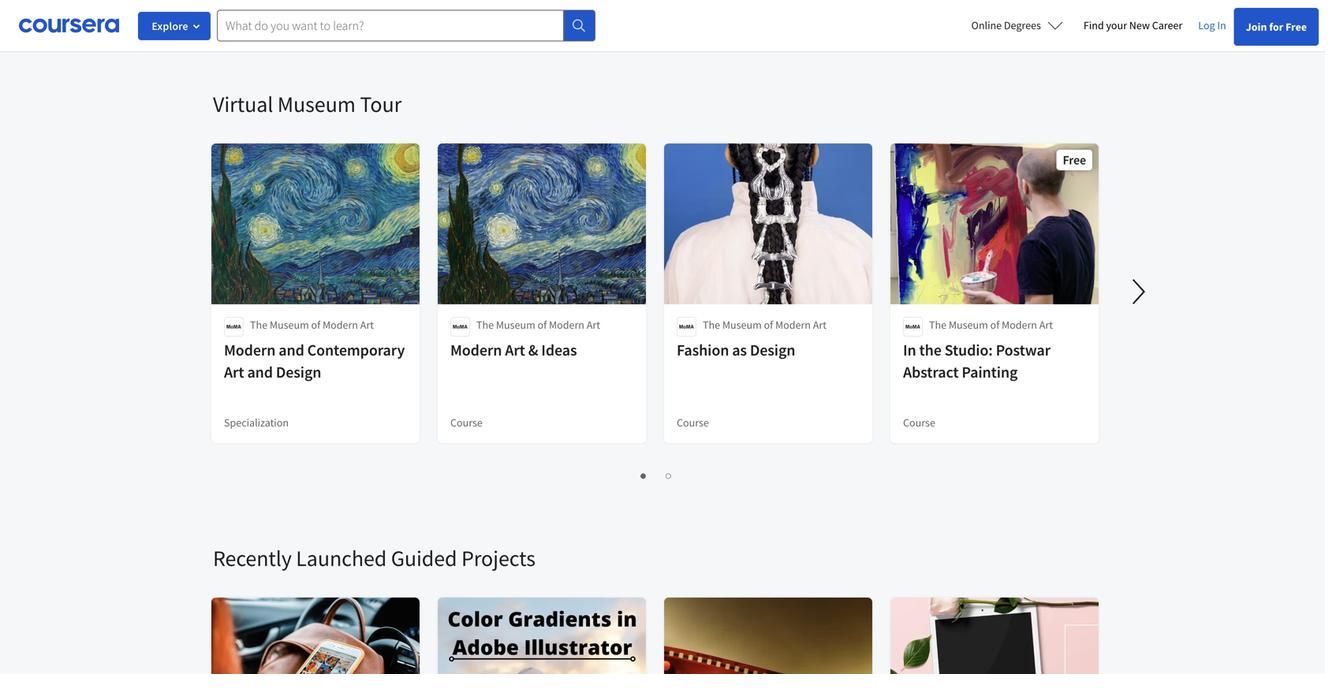 Task type: vqa. For each thing, say whether or not it's contained in the screenshot.
"Modern Art & Ideas"
yes



Task type: describe. For each thing, give the bounding box(es) containing it.
in the studio: postwar abstract painting
[[903, 340, 1051, 382]]

modern for &
[[549, 318, 584, 332]]

log in link
[[1190, 16, 1234, 35]]

art for fashion as design
[[813, 318, 827, 332]]

new
[[1129, 18, 1150, 32]]

museum for in the studio: postwar abstract painting
[[949, 318, 988, 332]]

degrees
[[1004, 18, 1041, 32]]

free inside virtual museum tour carousel 'element'
[[1063, 152, 1086, 168]]

modern for design
[[775, 318, 811, 332]]

art inside the modern and contemporary art and design
[[224, 362, 244, 382]]

0 vertical spatial and
[[279, 340, 304, 360]]

join for free link
[[1234, 8, 1319, 46]]

2
[[662, 468, 668, 483]]

recently launched guided projects
[[213, 545, 535, 572]]

painting
[[962, 362, 1018, 382]]

ideas
[[541, 340, 577, 360]]

modern and contemporary art and design
[[224, 340, 405, 382]]

find your new career link
[[1076, 16, 1190, 35]]

the museum of modern art for contemporary
[[250, 318, 374, 332]]

museum for modern and contemporary art and design
[[270, 318, 309, 332]]

explore button
[[138, 12, 211, 40]]

explore
[[152, 19, 188, 33]]

virtual museum tour
[[213, 90, 402, 118]]

online degrees
[[971, 18, 1041, 32]]

museum left tour
[[277, 90, 356, 118]]

1 list from the top
[[213, 11, 1100, 30]]

of for studio:
[[990, 318, 1000, 332]]

find your new career
[[1084, 18, 1183, 32]]

1 button
[[632, 466, 651, 484]]

your
[[1106, 18, 1127, 32]]

museum for fashion as design
[[722, 318, 762, 332]]

virtual museum tour carousel element
[[205, 43, 1325, 497]]

online
[[971, 18, 1002, 32]]

specialization
[[224, 416, 289, 430]]

art for in the studio: postwar abstract painting
[[1039, 318, 1053, 332]]

log
[[1198, 18, 1215, 32]]

projects
[[461, 545, 535, 572]]

for
[[1269, 20, 1283, 34]]

design engaging stories for instagram and facebook in easil guided project by coursera project network, image
[[211, 598, 420, 674]]

1
[[637, 468, 643, 483]]

modern inside the modern and contemporary art and design
[[224, 340, 276, 360]]

list inside virtual museum tour carousel 'element'
[[213, 465, 1100, 484]]

the for as
[[703, 318, 720, 332]]

modern art & ideas
[[450, 340, 577, 360]]

the museum of modern art image for in
[[903, 317, 923, 337]]

the museum of modern art for &
[[476, 318, 600, 332]]

coursera image
[[19, 13, 119, 38]]



Task type: locate. For each thing, give the bounding box(es) containing it.
course for in the studio: postwar abstract painting
[[903, 416, 935, 430]]

1 vertical spatial in
[[903, 340, 916, 360]]

online degrees button
[[959, 8, 1076, 43]]

of up fashion as design
[[764, 318, 773, 332]]

0 horizontal spatial free
[[1063, 152, 1086, 168]]

modern for studio:
[[1002, 318, 1037, 332]]

of for contemporary
[[311, 318, 320, 332]]

the
[[250, 318, 267, 332], [476, 318, 494, 332], [703, 318, 720, 332], [929, 318, 947, 332]]

4 of from the left
[[990, 318, 1000, 332]]

the museum of modern art image up the
[[903, 317, 923, 337]]

contemporary
[[307, 340, 405, 360]]

career
[[1152, 18, 1183, 32]]

1 vertical spatial free
[[1063, 152, 1086, 168]]

the museum of modern art up the modern and contemporary art and design
[[250, 318, 374, 332]]

in
[[1217, 18, 1226, 32], [903, 340, 916, 360]]

the museum of modern art for design
[[703, 318, 827, 332]]

edit your photos for social media with easil guided project by coursera project network, image
[[664, 598, 873, 674]]

1 the museum of modern art from the left
[[250, 318, 374, 332]]

None search field
[[217, 10, 596, 41]]

museum up as
[[722, 318, 762, 332]]

course for modern art & ideas
[[450, 416, 483, 430]]

the museum of modern art image up modern art & ideas
[[450, 317, 470, 337]]

2 of from the left
[[538, 318, 547, 332]]

of for design
[[764, 318, 773, 332]]

design down contemporary
[[276, 362, 321, 382]]

course for fashion as design
[[677, 416, 709, 430]]

recently launched guided projects carousel element
[[205, 497, 1325, 674]]

the museum of modern art up the &
[[476, 318, 600, 332]]

of up the &
[[538, 318, 547, 332]]

the up fashion
[[703, 318, 720, 332]]

1 horizontal spatial in
[[1217, 18, 1226, 32]]

art for modern and contemporary art and design
[[360, 318, 374, 332]]

design inside the modern and contemporary art and design
[[276, 362, 321, 382]]

1 horizontal spatial design
[[750, 340, 795, 360]]

0 horizontal spatial and
[[247, 362, 273, 382]]

modern left the &
[[450, 340, 502, 360]]

the museum of modern art image for fashion
[[677, 317, 696, 337]]

1 horizontal spatial free
[[1286, 20, 1307, 34]]

the for the
[[929, 318, 947, 332]]

1 the from the left
[[250, 318, 267, 332]]

1 horizontal spatial course
[[677, 416, 709, 430]]

the up modern art & ideas
[[476, 318, 494, 332]]

1 horizontal spatial the museum of modern art image
[[677, 317, 696, 337]]

the museum of modern art for studio:
[[929, 318, 1053, 332]]

2 horizontal spatial the museum of modern art image
[[903, 317, 923, 337]]

of up studio:
[[990, 318, 1000, 332]]

create a mockup in canva guided project by coursera project network, image
[[891, 598, 1100, 674]]

0 horizontal spatial in
[[903, 340, 916, 360]]

the right the museum of modern art image
[[250, 318, 267, 332]]

the museum of modern art image up fashion
[[677, 317, 696, 337]]

find
[[1084, 18, 1104, 32]]

of up the modern and contemporary art and design
[[311, 318, 320, 332]]

the museum of modern art image
[[450, 317, 470, 337], [677, 317, 696, 337], [903, 317, 923, 337]]

museum
[[277, 90, 356, 118], [270, 318, 309, 332], [496, 318, 535, 332], [722, 318, 762, 332], [949, 318, 988, 332]]

2 horizontal spatial course
[[903, 416, 935, 430]]

museum up the modern and contemporary art and design
[[270, 318, 309, 332]]

tour
[[360, 90, 402, 118]]

0 horizontal spatial course
[[450, 416, 483, 430]]

design
[[750, 340, 795, 360], [276, 362, 321, 382]]

1 the museum of modern art image from the left
[[450, 317, 470, 337]]

art for modern art & ideas
[[587, 318, 600, 332]]

3 the museum of modern art image from the left
[[903, 317, 923, 337]]

launched
[[296, 545, 387, 572]]

how to create color gradients in adobe illustrator guided project by coursera project network, image
[[438, 598, 647, 674]]

in inside in the studio: postwar abstract painting
[[903, 340, 916, 360]]

the
[[919, 340, 942, 360]]

modern up contemporary
[[323, 318, 358, 332]]

join
[[1246, 20, 1267, 34]]

0 vertical spatial free
[[1286, 20, 1307, 34]]

museum up modern art & ideas
[[496, 318, 535, 332]]

list containing 1
[[213, 465, 1100, 484]]

fashion
[[677, 340, 729, 360]]

course
[[450, 416, 483, 430], [677, 416, 709, 430], [903, 416, 935, 430]]

1 horizontal spatial and
[[279, 340, 304, 360]]

free
[[1286, 20, 1307, 34], [1063, 152, 1086, 168]]

2 the museum of modern art image from the left
[[677, 317, 696, 337]]

the for and
[[250, 318, 267, 332]]

0 vertical spatial in
[[1217, 18, 1226, 32]]

abstract
[[903, 362, 959, 382]]

1 vertical spatial list
[[213, 465, 1100, 484]]

0 vertical spatial list
[[213, 11, 1100, 30]]

3 course from the left
[[903, 416, 935, 430]]

What do you want to learn? text field
[[217, 10, 564, 41]]

free inside join for free link
[[1286, 20, 1307, 34]]

2 the from the left
[[476, 318, 494, 332]]

1 vertical spatial and
[[247, 362, 273, 382]]

fashion as design
[[677, 340, 795, 360]]

3 of from the left
[[764, 318, 773, 332]]

list
[[213, 11, 1100, 30], [213, 465, 1100, 484]]

modern up fashion as design
[[775, 318, 811, 332]]

&
[[528, 340, 538, 360]]

2 list from the top
[[213, 465, 1100, 484]]

and up specialization
[[247, 362, 273, 382]]

2 the museum of modern art from the left
[[476, 318, 600, 332]]

1 course from the left
[[450, 416, 483, 430]]

next slide image
[[1120, 273, 1158, 311]]

0 vertical spatial design
[[750, 340, 795, 360]]

4 the museum of modern art from the left
[[929, 318, 1053, 332]]

the museum of modern art up as
[[703, 318, 827, 332]]

the museum of modern art image for modern
[[450, 317, 470, 337]]

the for art
[[476, 318, 494, 332]]

of for &
[[538, 318, 547, 332]]

2 course from the left
[[677, 416, 709, 430]]

of
[[311, 318, 320, 332], [538, 318, 547, 332], [764, 318, 773, 332], [990, 318, 1000, 332]]

log in
[[1198, 18, 1226, 32]]

studio:
[[945, 340, 993, 360]]

modern for contemporary
[[323, 318, 358, 332]]

as
[[732, 340, 747, 360]]

modern down the museum of modern art image
[[224, 340, 276, 360]]

1 vertical spatial design
[[276, 362, 321, 382]]

recently
[[213, 545, 292, 572]]

in left the
[[903, 340, 916, 360]]

0 horizontal spatial the museum of modern art image
[[450, 317, 470, 337]]

museum up studio:
[[949, 318, 988, 332]]

in right log in the top right of the page
[[1217, 18, 1226, 32]]

modern up 'ideas'
[[549, 318, 584, 332]]

3 the museum of modern art from the left
[[703, 318, 827, 332]]

the museum of modern art image
[[224, 317, 244, 337]]

4 the from the left
[[929, 318, 947, 332]]

modern
[[323, 318, 358, 332], [549, 318, 584, 332], [775, 318, 811, 332], [1002, 318, 1037, 332], [224, 340, 276, 360], [450, 340, 502, 360]]

1 of from the left
[[311, 318, 320, 332]]

3 the from the left
[[703, 318, 720, 332]]

virtual
[[213, 90, 273, 118]]

guided
[[391, 545, 457, 572]]

art
[[360, 318, 374, 332], [587, 318, 600, 332], [813, 318, 827, 332], [1039, 318, 1053, 332], [505, 340, 525, 360], [224, 362, 244, 382]]

the museum of modern art
[[250, 318, 374, 332], [476, 318, 600, 332], [703, 318, 827, 332], [929, 318, 1053, 332]]

0 horizontal spatial design
[[276, 362, 321, 382]]

the museum of modern art up studio:
[[929, 318, 1053, 332]]

design right as
[[750, 340, 795, 360]]

postwar
[[996, 340, 1051, 360]]

modern up postwar
[[1002, 318, 1037, 332]]

2 button
[[657, 466, 676, 484]]

and left contemporary
[[279, 340, 304, 360]]

and
[[279, 340, 304, 360], [247, 362, 273, 382]]

join for free
[[1246, 20, 1307, 34]]

museum for modern art & ideas
[[496, 318, 535, 332]]

the up the
[[929, 318, 947, 332]]



